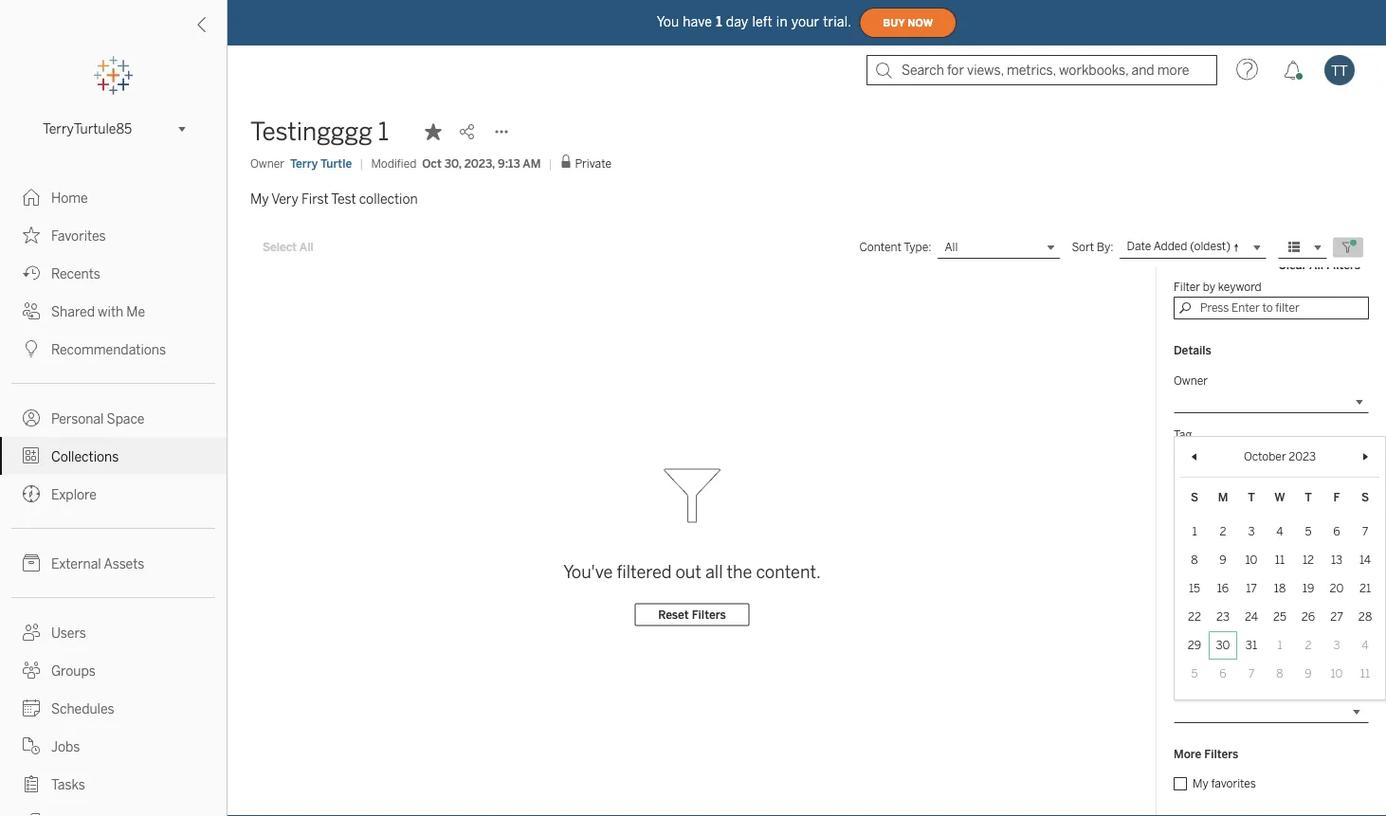 Task type: describe. For each thing, give the bounding box(es) containing it.
20
[[1330, 582, 1344, 596]]

select all button
[[250, 236, 326, 259]]

friday, november 3, 2023 cell
[[1323, 632, 1351, 660]]

1 t from the left
[[1248, 491, 1255, 505]]

7 for saturday, october 7, 2023 "cell"
[[1362, 525, 1369, 539]]

buy now button
[[859, 8, 957, 38]]

thursday, october 12, 2023 cell
[[1294, 546, 1323, 575]]

buy now
[[883, 17, 933, 29]]

shared with me
[[51, 304, 145, 320]]

created for created on/before
[[1174, 684, 1216, 697]]

my for my very first test collection
[[250, 191, 269, 207]]

wednesday, october 4, 2023 cell
[[1266, 518, 1294, 546]]

am
[[523, 156, 541, 170]]

private
[[575, 157, 612, 171]]

created on/after
[[1174, 630, 1261, 643]]

jobs
[[51, 739, 80, 755]]

on/before for modified on/before
[[1222, 576, 1275, 589]]

select
[[263, 241, 297, 254]]

tuesday, october 24, 2023 cell
[[1238, 603, 1266, 632]]

modified for modified on/before
[[1174, 576, 1220, 589]]

reset filters button
[[635, 604, 750, 626]]

content.
[[756, 562, 821, 582]]

on/after for created on/after
[[1218, 630, 1261, 643]]

october 2023 grid
[[1181, 484, 1380, 688]]

testingggg
[[250, 117, 373, 147]]

clear button for modified on/before
[[1325, 573, 1369, 592]]

tuesday, november 7, 2023 cell
[[1238, 660, 1266, 688]]

thursday, october 19, 2023 cell
[[1294, 575, 1323, 603]]

recommendations
[[51, 342, 166, 358]]

content type:
[[860, 240, 932, 254]]

tasks link
[[0, 765, 227, 803]]

saturday, november 4, 2023 cell
[[1351, 632, 1380, 660]]

more filters
[[1174, 748, 1239, 761]]

you have 1 day left in your trial.
[[657, 14, 852, 30]]

external assets link
[[0, 544, 227, 582]]

left
[[752, 14, 773, 30]]

saturday, october 7, 2023 cell
[[1351, 518, 1380, 546]]

saturday, october 21, 2023 cell
[[1351, 575, 1380, 603]]

6 for monday, november 6, 2023 cell
[[1220, 667, 1227, 681]]

all inside popup button
[[945, 241, 958, 254]]

wednesday, november 8, 2023 cell
[[1266, 660, 1294, 688]]

your
[[792, 14, 820, 30]]

friday, november 10, 2023 cell
[[1323, 660, 1351, 688]]

clear for clear all filters
[[1278, 259, 1307, 272]]

favorites
[[1211, 777, 1256, 791]]

7 for the tuesday, november 7, 2023 cell
[[1249, 667, 1255, 681]]

saturday, october 14, 2023 cell
[[1351, 546, 1380, 575]]

space
[[107, 411, 145, 427]]

all button
[[937, 236, 1061, 259]]

9:13
[[498, 156, 520, 170]]

14
[[1360, 554, 1371, 567]]

31
[[1246, 639, 1258, 653]]

more
[[1174, 748, 1202, 761]]

1 left day
[[716, 14, 722, 30]]

8 for sunday, october 8, 2023 cell
[[1191, 554, 1198, 567]]

17
[[1246, 582, 1257, 596]]

very
[[272, 191, 299, 207]]

thursday, october 26, 2023 cell
[[1294, 603, 1323, 632]]

row containing 8
[[1181, 546, 1380, 575]]

date for date
[[1174, 492, 1200, 505]]

owner terry turtle | modified oct 30, 2023, 9:13 am |
[[250, 156, 552, 170]]

content
[[860, 240, 902, 254]]

sort by:
[[1072, 240, 1114, 254]]

by:
[[1097, 240, 1114, 254]]

clear all filters
[[1278, 259, 1361, 272]]

saturday, november 11, 2023 cell
[[1351, 660, 1380, 688]]

collection
[[359, 191, 418, 207]]

row containing 29
[[1181, 632, 1380, 660]]

first
[[302, 191, 329, 207]]

filters inside button
[[1327, 259, 1361, 272]]

13
[[1331, 554, 1343, 567]]

have
[[683, 14, 712, 30]]

schedules
[[51, 701, 114, 717]]

row header containing s
[[1181, 484, 1380, 512]]

me
[[126, 304, 145, 320]]

2 t from the left
[[1305, 491, 1312, 505]]

explore
[[51, 487, 97, 503]]

filters for reset filters
[[692, 608, 726, 622]]

29
[[1188, 639, 1202, 653]]

modified on/after
[[1174, 522, 1265, 535]]

w column header
[[1266, 484, 1294, 512]]

5 for thursday, october 5, 2023 cell on the bottom right of the page
[[1305, 525, 1312, 539]]

schedules link
[[0, 689, 227, 727]]

m
[[1218, 491, 1228, 505]]

1 up owner terry turtle | modified oct 30, 2023, 9:13 am | at the top left
[[378, 117, 389, 147]]

wednesday, october 18, 2023 cell
[[1266, 575, 1294, 603]]

my very first test collection
[[250, 191, 418, 207]]

f column header
[[1323, 484, 1351, 512]]

details
[[1174, 344, 1212, 357]]

day
[[726, 14, 749, 30]]

groups link
[[0, 652, 227, 689]]

0 vertical spatial modified
[[371, 156, 417, 170]]

26
[[1302, 610, 1316, 624]]

modified on/before
[[1174, 576, 1275, 589]]

2 s from the left
[[1362, 491, 1369, 505]]

reset filters
[[658, 608, 726, 622]]

date added (oldest)
[[1127, 240, 1231, 253]]

terry
[[290, 156, 318, 170]]

external
[[51, 556, 101, 572]]

2 for monday, october 2, 2023 cell
[[1220, 525, 1227, 539]]

4 for saturday, november 4, 2023 cell
[[1362, 639, 1369, 653]]

11 for saturday, november 11, 2023 cell
[[1361, 667, 1371, 681]]

favorites
[[51, 228, 106, 244]]

sunday, october 15, 2023 cell
[[1181, 575, 1209, 603]]

row containing 22
[[1181, 603, 1380, 632]]

thursday, november 2, 2023 cell
[[1294, 632, 1323, 660]]

friday, october 6, 2023 cell
[[1323, 518, 1351, 546]]

keyword
[[1218, 280, 1262, 293]]

1 inside cell
[[1278, 639, 1283, 653]]

saturday, october 28, 2023 cell
[[1351, 603, 1380, 632]]

sunday, october 29, 2023 cell
[[1181, 632, 1209, 660]]

tuesday, october 3, 2023 cell
[[1238, 518, 1266, 546]]

you've filtered out all the content.
[[563, 562, 821, 582]]

filters for more filters
[[1205, 748, 1239, 761]]

favorites link
[[0, 216, 227, 254]]

turtle
[[321, 156, 352, 170]]

friday, october 20, 2023 cell
[[1323, 575, 1351, 603]]

sunday, october 8, 2023 cell
[[1181, 546, 1209, 575]]

out
[[676, 562, 702, 582]]

personal space
[[51, 411, 145, 427]]

owner for owner
[[1174, 374, 1208, 387]]

23
[[1217, 610, 1230, 624]]

10 for the "tuesday, october 10, 2023" cell
[[1246, 554, 1258, 567]]

list view image
[[1286, 239, 1303, 256]]

25
[[1274, 610, 1287, 624]]

22
[[1188, 610, 1202, 624]]

home link
[[0, 178, 227, 216]]

recommendations link
[[0, 330, 227, 368]]

terryturtule85 button
[[35, 118, 192, 140]]

terryturtule85
[[43, 121, 132, 137]]

jobs link
[[0, 727, 227, 765]]

sunday, october 1, 2023 cell
[[1181, 518, 1209, 546]]



Task type: vqa. For each thing, say whether or not it's contained in the screenshot.
5th row from the bottom
yes



Task type: locate. For each thing, give the bounding box(es) containing it.
monday, october 2, 2023 cell
[[1209, 518, 1238, 546]]

filter
[[1174, 280, 1201, 293]]

1 horizontal spatial my
[[1193, 777, 1209, 791]]

1 vertical spatial owner
[[1174, 374, 1208, 387]]

monday, november 6, 2023 cell
[[1209, 660, 1238, 688]]

row containing 15
[[1181, 575, 1380, 603]]

filters inside button
[[692, 608, 726, 622]]

2 clear button from the top
[[1325, 573, 1369, 592]]

clear down f column header
[[1333, 521, 1361, 535]]

oct
[[422, 156, 442, 170]]

1 vertical spatial 9
[[1305, 667, 1312, 681]]

terry turtle link
[[290, 155, 352, 172]]

tuesday, october 10, 2023 cell
[[1238, 546, 1266, 575]]

assets
[[104, 556, 144, 572]]

clear
[[1278, 259, 1307, 272], [1333, 521, 1361, 535], [1333, 575, 1361, 589], [1333, 629, 1361, 643]]

2 left tuesday, october 3, 2023 cell
[[1220, 525, 1227, 539]]

all up filter by keyword text field
[[1310, 259, 1324, 272]]

tasks
[[51, 777, 85, 793]]

row
[[1181, 518, 1380, 546], [1181, 546, 1380, 575], [1181, 575, 1380, 603], [1181, 603, 1380, 632], [1181, 632, 1380, 660], [1181, 660, 1380, 688]]

on/after
[[1222, 522, 1265, 535], [1218, 630, 1261, 643]]

1 left monday, october 2, 2023 cell
[[1192, 525, 1197, 539]]

wednesday, october 25, 2023 cell
[[1266, 603, 1294, 632]]

1 inside cell
[[1192, 525, 1197, 539]]

created on/before
[[1174, 684, 1271, 697]]

2 created from the top
[[1174, 684, 1216, 697]]

thursday, november 9, 2023 cell
[[1294, 660, 1323, 688]]

1 horizontal spatial 5
[[1305, 525, 1312, 539]]

row header
[[1181, 484, 1380, 512]]

0 vertical spatial on/after
[[1222, 522, 1265, 535]]

1 horizontal spatial s
[[1362, 491, 1369, 505]]

wednesday, october 11, 2023 cell
[[1266, 546, 1294, 575]]

1 row from the top
[[1181, 518, 1380, 546]]

1 horizontal spatial |
[[549, 156, 552, 170]]

1 horizontal spatial date
[[1174, 492, 1200, 505]]

Created on/before text field
[[1174, 701, 1369, 724]]

6 right thursday, october 5, 2023 cell on the bottom right of the page
[[1334, 525, 1341, 539]]

sort
[[1072, 240, 1095, 254]]

groups
[[51, 663, 96, 679]]

monday, october 9, 2023 cell
[[1209, 546, 1238, 575]]

2 vertical spatial filters
[[1205, 748, 1239, 761]]

s left m 'column header' at bottom
[[1191, 491, 1199, 505]]

clear down 27
[[1333, 629, 1361, 643]]

filters right reset
[[692, 608, 726, 622]]

4 row from the top
[[1181, 603, 1380, 632]]

18
[[1274, 582, 1286, 596]]

10 for friday, november 10, 2023 cell
[[1331, 667, 1343, 681]]

1 vertical spatial created
[[1174, 684, 1216, 697]]

2 | from the left
[[549, 156, 552, 170]]

2023,
[[464, 156, 495, 170]]

monday, october 30, 2023 cell
[[1209, 632, 1238, 660]]

modified up sunday, october 8, 2023 cell
[[1174, 522, 1220, 535]]

0 vertical spatial 2
[[1220, 525, 1227, 539]]

tag
[[1174, 428, 1192, 441]]

my left very
[[250, 191, 269, 207]]

friday, october 27, 2023 cell
[[1323, 603, 1351, 632]]

clear for clear button corresponding to modified on/after
[[1333, 521, 1361, 535]]

personal
[[51, 411, 104, 427]]

row containing 1
[[1181, 518, 1380, 546]]

9 right wednesday, november 8, 2023 cell
[[1305, 667, 1312, 681]]

s right f column header
[[1362, 491, 1369, 505]]

24
[[1245, 610, 1258, 624]]

11
[[1275, 554, 1285, 567], [1361, 667, 1371, 681]]

10 inside cell
[[1246, 554, 1258, 567]]

1 horizontal spatial 7
[[1362, 525, 1369, 539]]

on/before down the "tuesday, october 10, 2023" cell
[[1222, 576, 1275, 589]]

0 vertical spatial date
[[1127, 240, 1152, 253]]

type:
[[904, 240, 932, 254]]

3 row from the top
[[1181, 575, 1380, 603]]

(oldest)
[[1190, 240, 1231, 253]]

2 vertical spatial modified
[[1174, 576, 1220, 589]]

t column header
[[1238, 484, 1266, 512], [1294, 484, 1323, 512]]

2 horizontal spatial filters
[[1327, 259, 1361, 272]]

4 inside cell
[[1362, 639, 1369, 653]]

0 horizontal spatial all
[[299, 241, 314, 254]]

collections
[[51, 449, 119, 465]]

1 horizontal spatial t
[[1305, 491, 1312, 505]]

clear button
[[1325, 519, 1369, 538], [1325, 573, 1369, 592], [1325, 627, 1369, 646]]

0 vertical spatial 4
[[1277, 525, 1284, 539]]

7
[[1362, 525, 1369, 539], [1249, 667, 1255, 681]]

1 horizontal spatial t column header
[[1294, 484, 1323, 512]]

0 vertical spatial 5
[[1305, 525, 1312, 539]]

1 vertical spatial my
[[1193, 777, 1209, 791]]

1 vertical spatial 5
[[1192, 667, 1198, 681]]

0 horizontal spatial 10
[[1246, 554, 1258, 567]]

3 inside cell
[[1334, 639, 1341, 653]]

7 right friday, october 6, 2023 cell
[[1362, 525, 1369, 539]]

0 vertical spatial 11
[[1275, 554, 1285, 567]]

Search for views, metrics, workbooks, and more text field
[[867, 55, 1218, 85]]

tuesday, october 31, 2023 cell
[[1238, 632, 1266, 660]]

6 row from the top
[[1181, 660, 1380, 688]]

thursday, october 5, 2023 cell
[[1294, 518, 1323, 546]]

6
[[1334, 525, 1341, 539], [1220, 667, 1227, 681]]

1 t column header from the left
[[1238, 484, 1266, 512]]

october 2023
[[1244, 450, 1316, 464]]

f
[[1334, 491, 1340, 505]]

1 horizontal spatial 10
[[1331, 667, 1343, 681]]

clear down friday, october 13, 2023 cell
[[1333, 575, 1361, 589]]

1 vertical spatial 8
[[1277, 667, 1284, 681]]

created for created on/after
[[1174, 630, 1216, 643]]

9 up modified on/before
[[1220, 554, 1227, 567]]

date
[[1127, 240, 1152, 253], [1174, 492, 1200, 505]]

| right am
[[549, 156, 552, 170]]

reset
[[658, 608, 689, 622]]

1 | from the left
[[360, 156, 364, 170]]

t column header left f
[[1294, 484, 1323, 512]]

created down 22
[[1174, 630, 1216, 643]]

0 horizontal spatial 5
[[1192, 667, 1198, 681]]

2023
[[1289, 450, 1316, 464]]

4 inside cell
[[1277, 525, 1284, 539]]

2 horizontal spatial all
[[1310, 259, 1324, 272]]

1 horizontal spatial s column header
[[1351, 484, 1380, 512]]

0 vertical spatial 3
[[1248, 525, 1255, 539]]

1 up wednesday, november 8, 2023 cell
[[1278, 639, 1283, 653]]

5 left friday, october 6, 2023 cell
[[1305, 525, 1312, 539]]

0 horizontal spatial t column header
[[1238, 484, 1266, 512]]

sunday, october 22, 2023 cell
[[1181, 603, 1209, 632]]

owner down details
[[1174, 374, 1208, 387]]

clear for modified on/before clear button
[[1333, 575, 1361, 589]]

15
[[1189, 582, 1201, 596]]

main navigation. press the up and down arrow keys to access links. element
[[0, 178, 227, 817]]

1 horizontal spatial 2
[[1305, 639, 1312, 653]]

owner
[[250, 156, 285, 170], [1174, 374, 1208, 387]]

date left added
[[1127, 240, 1152, 253]]

s column header left m
[[1181, 484, 1209, 512]]

2 inside monday, october 2, 2023 cell
[[1220, 525, 1227, 539]]

clear button for created on/after
[[1325, 627, 1369, 646]]

modified
[[371, 156, 417, 170], [1174, 522, 1220, 535], [1174, 576, 1220, 589]]

1 clear button from the top
[[1325, 519, 1369, 538]]

1 horizontal spatial all
[[945, 241, 958, 254]]

filter by keyword
[[1174, 280, 1262, 293]]

0 horizontal spatial 7
[[1249, 667, 1255, 681]]

3 inside cell
[[1248, 525, 1255, 539]]

t right m 'column header' at bottom
[[1248, 491, 1255, 505]]

8 for wednesday, november 8, 2023 cell
[[1277, 667, 1284, 681]]

1 vertical spatial clear button
[[1325, 573, 1369, 592]]

the
[[727, 562, 752, 582]]

0 horizontal spatial 3
[[1248, 525, 1255, 539]]

0 horizontal spatial s
[[1191, 491, 1199, 505]]

recents
[[51, 266, 100, 282]]

select all
[[263, 241, 314, 254]]

1 vertical spatial 2
[[1305, 639, 1312, 653]]

s column header
[[1181, 484, 1209, 512], [1351, 484, 1380, 512]]

date inside popup button
[[1127, 240, 1152, 253]]

created down sunday, october 29, 2023 cell
[[1174, 684, 1216, 697]]

1 vertical spatial 7
[[1249, 667, 1255, 681]]

clear down list view icon
[[1278, 259, 1307, 272]]

my down more filters
[[1193, 777, 1209, 791]]

2 t column header from the left
[[1294, 484, 1323, 512]]

3
[[1248, 525, 1255, 539], [1334, 639, 1341, 653]]

6 for friday, october 6, 2023 cell
[[1334, 525, 1341, 539]]

test
[[331, 191, 356, 207]]

users link
[[0, 614, 227, 652]]

row containing 5
[[1181, 660, 1380, 688]]

filtered
[[617, 562, 672, 582]]

1 horizontal spatial 9
[[1305, 667, 1312, 681]]

created
[[1174, 630, 1216, 643], [1174, 684, 1216, 697]]

9 for monday, october 9, 2023 cell
[[1220, 554, 1227, 567]]

filters up filter by keyword text field
[[1327, 259, 1361, 272]]

t right the w on the bottom right of page
[[1305, 491, 1312, 505]]

on/after for modified on/after
[[1222, 522, 1265, 535]]

12
[[1303, 554, 1315, 567]]

5 left monday, november 6, 2023 cell
[[1192, 667, 1198, 681]]

now
[[908, 17, 933, 29]]

0 horizontal spatial owner
[[250, 156, 285, 170]]

all right type:
[[945, 241, 958, 254]]

tuesday, october 17, 2023 cell
[[1238, 575, 1266, 603]]

modified down sunday, october 8, 2023 cell
[[1174, 576, 1220, 589]]

11 inside cell
[[1275, 554, 1285, 567]]

3 clear button from the top
[[1325, 627, 1369, 646]]

4 for wednesday, october 4, 2023 cell at right bottom
[[1277, 525, 1284, 539]]

owner left terry
[[250, 156, 285, 170]]

1 horizontal spatial 4
[[1362, 639, 1369, 653]]

trial.
[[823, 14, 852, 30]]

10 right thursday, november 9, 2023 cell at the right bottom of the page
[[1331, 667, 1343, 681]]

2 inside 'thursday, november 2, 2023' cell
[[1305, 639, 1312, 653]]

collections link
[[0, 437, 227, 475]]

m column header
[[1209, 484, 1238, 512]]

0 horizontal spatial 9
[[1220, 554, 1227, 567]]

added
[[1154, 240, 1188, 253]]

my favorites
[[1193, 777, 1256, 791]]

personal space link
[[0, 399, 227, 437]]

1 vertical spatial 10
[[1331, 667, 1343, 681]]

5 row from the top
[[1181, 632, 1380, 660]]

t column header left the w on the bottom right of page
[[1238, 484, 1266, 512]]

1 vertical spatial on/before
[[1218, 684, 1271, 697]]

modified up collection
[[371, 156, 417, 170]]

1 vertical spatial 6
[[1220, 667, 1227, 681]]

shared with me link
[[0, 292, 227, 330]]

testingggg 1
[[250, 117, 389, 147]]

1 horizontal spatial 8
[[1277, 667, 1284, 681]]

on/before up created on/before text box on the right bottom of the page
[[1218, 684, 1271, 697]]

0 vertical spatial clear button
[[1325, 519, 1369, 538]]

clear for clear button associated with created on/after
[[1333, 629, 1361, 643]]

1 horizontal spatial 6
[[1334, 525, 1341, 539]]

2 up thursday, november 9, 2023 cell at the right bottom of the page
[[1305, 639, 1312, 653]]

4 right tuesday, october 3, 2023 cell
[[1277, 525, 1284, 539]]

0 horizontal spatial 2
[[1220, 525, 1227, 539]]

modified for modified on/after
[[1174, 522, 1220, 535]]

10 inside cell
[[1331, 667, 1343, 681]]

0 vertical spatial filters
[[1327, 259, 1361, 272]]

3 left saturday, november 4, 2023 cell
[[1334, 639, 1341, 653]]

3 for tuesday, october 3, 2023 cell
[[1248, 525, 1255, 539]]

2 for 'thursday, november 2, 2023' cell
[[1305, 639, 1312, 653]]

0 horizontal spatial 8
[[1191, 554, 1198, 567]]

1 vertical spatial modified
[[1174, 522, 1220, 535]]

1 created from the top
[[1174, 630, 1216, 643]]

by
[[1203, 280, 1216, 293]]

friday, october 13, 2023 cell
[[1323, 546, 1351, 575]]

6 up "created on/before"
[[1220, 667, 1227, 681]]

1 horizontal spatial 11
[[1361, 667, 1371, 681]]

w
[[1275, 491, 1286, 505]]

2 row from the top
[[1181, 546, 1380, 575]]

0 vertical spatial 7
[[1362, 525, 1369, 539]]

27
[[1331, 610, 1344, 624]]

0 vertical spatial 10
[[1246, 554, 1258, 567]]

4 right friday, november 3, 2023 cell
[[1362, 639, 1369, 653]]

wednesday, november 1, 2023 cell
[[1266, 632, 1294, 660]]

1 vertical spatial 4
[[1362, 639, 1369, 653]]

5 for sunday, november 5, 2023 cell
[[1192, 667, 1198, 681]]

1 horizontal spatial 3
[[1334, 639, 1341, 653]]

home
[[51, 190, 88, 206]]

owner for owner terry turtle | modified oct 30, 2023, 9:13 am |
[[250, 156, 285, 170]]

4
[[1277, 525, 1284, 539], [1362, 639, 1369, 653]]

filters up my favorites
[[1205, 748, 1239, 761]]

1 vertical spatial 3
[[1334, 639, 1341, 653]]

in
[[777, 14, 788, 30]]

date for date added (oldest)
[[1127, 240, 1152, 253]]

0 horizontal spatial 4
[[1277, 525, 1284, 539]]

buy
[[883, 17, 905, 29]]

5 inside thursday, october 5, 2023 cell
[[1305, 525, 1312, 539]]

1 horizontal spatial owner
[[1174, 374, 1208, 387]]

1 horizontal spatial filters
[[1205, 748, 1239, 761]]

0 horizontal spatial my
[[250, 191, 269, 207]]

1 vertical spatial 11
[[1361, 667, 1371, 681]]

30,
[[445, 156, 462, 170]]

28
[[1359, 610, 1372, 624]]

9 for thursday, november 9, 2023 cell at the right bottom of the page
[[1305, 667, 1312, 681]]

0 vertical spatial created
[[1174, 630, 1216, 643]]

monday, october 23, 2023 cell
[[1209, 603, 1238, 632]]

10 left wednesday, october 11, 2023 cell
[[1246, 554, 1258, 567]]

0 horizontal spatial 11
[[1275, 554, 1285, 567]]

0 horizontal spatial t
[[1248, 491, 1255, 505]]

1 s from the left
[[1191, 491, 1199, 505]]

1 vertical spatial filters
[[692, 608, 726, 622]]

october 2023 heading
[[1244, 450, 1316, 464]]

3 left wednesday, october 4, 2023 cell at right bottom
[[1248, 525, 1255, 539]]

my
[[250, 191, 269, 207], [1193, 777, 1209, 791]]

3 for friday, november 3, 2023 cell
[[1334, 639, 1341, 653]]

date up sunday, october 1, 2023 cell
[[1174, 492, 1200, 505]]

all
[[706, 562, 723, 582]]

0 vertical spatial 8
[[1191, 554, 1198, 567]]

7 inside "cell"
[[1362, 525, 1369, 539]]

recents link
[[0, 254, 227, 292]]

all for select all
[[299, 241, 314, 254]]

0 vertical spatial owner
[[250, 156, 285, 170]]

you
[[657, 14, 679, 30]]

0 vertical spatial 6
[[1334, 525, 1341, 539]]

2 s column header from the left
[[1351, 484, 1380, 512]]

external assets
[[51, 556, 144, 572]]

0 horizontal spatial |
[[360, 156, 364, 170]]

0 horizontal spatial filters
[[692, 608, 726, 622]]

8 down sunday, october 1, 2023 cell
[[1191, 554, 1198, 567]]

1 vertical spatial on/after
[[1218, 630, 1261, 643]]

5 inside sunday, november 5, 2023 cell
[[1192, 667, 1198, 681]]

navigation panel element
[[0, 57, 227, 817]]

19
[[1303, 582, 1315, 596]]

1 vertical spatial date
[[1174, 492, 1200, 505]]

11 for wednesday, october 11, 2023 cell
[[1275, 554, 1285, 567]]

explore link
[[0, 475, 227, 513]]

11 inside cell
[[1361, 667, 1371, 681]]

7 right monday, november 6, 2023 cell
[[1249, 667, 1255, 681]]

16
[[1217, 582, 1229, 596]]

0 horizontal spatial 6
[[1220, 667, 1227, 681]]

october
[[1244, 450, 1287, 464]]

all right select
[[299, 241, 314, 254]]

11 up wednesday, october 18, 2023 cell
[[1275, 554, 1285, 567]]

sunday, november 5, 2023 cell
[[1181, 660, 1209, 688]]

0 vertical spatial 9
[[1220, 554, 1227, 567]]

0 horizontal spatial s column header
[[1181, 484, 1209, 512]]

on/before for created on/before
[[1218, 684, 1271, 697]]

Filter by keyword text field
[[1174, 297, 1369, 320]]

shared
[[51, 304, 95, 320]]

monday, october 16, 2023 cell
[[1209, 575, 1238, 603]]

7 inside cell
[[1249, 667, 1255, 681]]

11 right friday, november 10, 2023 cell
[[1361, 667, 1371, 681]]

clear button for modified on/after
[[1325, 519, 1369, 538]]

8 right the tuesday, november 7, 2023 cell
[[1277, 667, 1284, 681]]

2 vertical spatial clear button
[[1325, 627, 1369, 646]]

my for my favorites
[[1193, 777, 1209, 791]]

9
[[1220, 554, 1227, 567], [1305, 667, 1312, 681]]

s column header right f
[[1351, 484, 1380, 512]]

0 vertical spatial my
[[250, 191, 269, 207]]

30
[[1216, 639, 1230, 653]]

0 vertical spatial on/before
[[1222, 576, 1275, 589]]

1 s column header from the left
[[1181, 484, 1209, 512]]

t
[[1248, 491, 1255, 505], [1305, 491, 1312, 505]]

0 horizontal spatial date
[[1127, 240, 1152, 253]]

all for clear all filters
[[1310, 259, 1324, 272]]

| right turtle
[[360, 156, 364, 170]]



